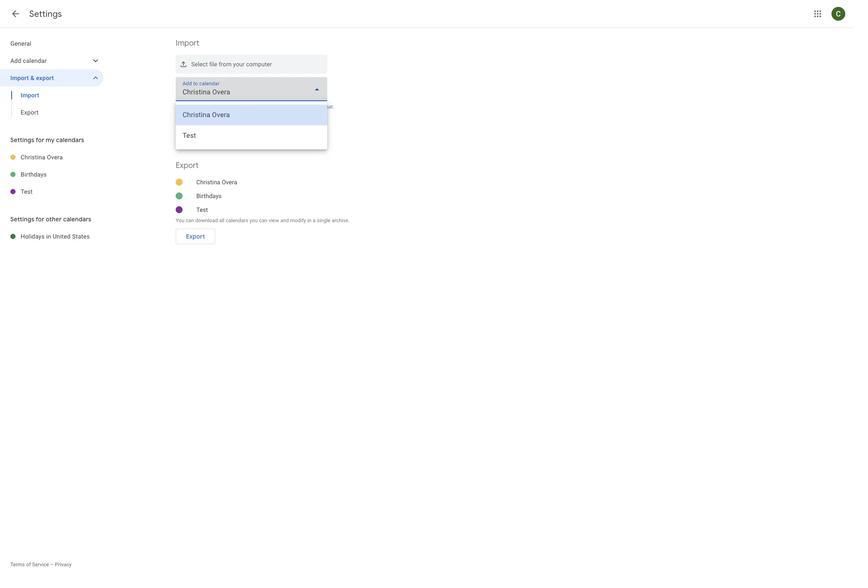 Task type: describe. For each thing, give the bounding box(es) containing it.
import inside group
[[21, 92, 39, 99]]

test link
[[21, 183, 103, 200]]

terms of service – privacy
[[10, 562, 72, 568]]

you for you can import event information in ical or vcs (ms outlook) format.
[[176, 104, 185, 110]]

for for my
[[36, 136, 44, 144]]

holidays in united states tree item
[[0, 228, 103, 245]]

calendars right all
[[226, 218, 248, 224]]

–
[[50, 562, 54, 568]]

birthdays link
[[21, 166, 103, 183]]

test option
[[176, 125, 328, 146]]

&
[[31, 75, 34, 81]]

you
[[250, 218, 258, 224]]

settings heading
[[29, 9, 62, 19]]

import & export tree item
[[0, 69, 103, 87]]

from
[[219, 61, 232, 68]]

file
[[209, 61, 217, 68]]

0 vertical spatial import
[[176, 38, 200, 48]]

calendars for settings for other calendars
[[63, 216, 91, 223]]

select file from your computer
[[191, 61, 272, 68]]

1 horizontal spatial in
[[254, 104, 258, 110]]

all
[[219, 218, 225, 224]]

holidays in united states
[[21, 233, 90, 240]]

select
[[191, 61, 208, 68]]

privacy
[[55, 562, 72, 568]]

my
[[46, 136, 55, 144]]

or
[[269, 104, 274, 110]]

settings for my calendars
[[10, 136, 84, 144]]

1 horizontal spatial birthdays
[[197, 193, 222, 200]]

1 horizontal spatial christina overa
[[197, 179, 237, 186]]

holidays
[[21, 233, 45, 240]]

modify
[[290, 218, 306, 224]]

1 vertical spatial export
[[176, 161, 199, 171]]

information
[[226, 104, 252, 110]]

service
[[32, 562, 49, 568]]

holidays in united states link
[[21, 228, 103, 245]]

in inside tree item
[[46, 233, 51, 240]]

calendar
[[23, 57, 47, 64]]

(ms
[[286, 104, 295, 110]]

christina overa inside tree item
[[21, 154, 63, 161]]

you can download all calendars you can view and modify in a single archive.
[[176, 218, 350, 224]]

outlook)
[[297, 104, 316, 110]]

view
[[269, 218, 279, 224]]

birthdays inside "link"
[[21, 171, 47, 178]]

states
[[72, 233, 90, 240]]

christina overa option
[[176, 105, 328, 125]]

test tree item
[[0, 183, 103, 200]]

1 horizontal spatial test
[[197, 206, 208, 213]]



Task type: vqa. For each thing, say whether or not it's contained in the screenshot.
October to the top
no



Task type: locate. For each thing, give the bounding box(es) containing it.
0 vertical spatial you
[[176, 104, 185, 110]]

2 vertical spatial export
[[186, 233, 205, 241]]

group containing import
[[0, 87, 103, 121]]

overa up birthdays tree item
[[47, 154, 63, 161]]

you left import
[[176, 104, 185, 110]]

1 vertical spatial birthdays
[[197, 193, 222, 200]]

0 vertical spatial overa
[[47, 154, 63, 161]]

for
[[36, 136, 44, 144], [36, 216, 44, 223]]

birthdays up 'download'
[[197, 193, 222, 200]]

0 vertical spatial export
[[21, 109, 39, 116]]

settings for other calendars
[[10, 216, 91, 223]]

for left my
[[36, 136, 44, 144]]

2 vertical spatial import
[[21, 92, 39, 99]]

test inside test link
[[21, 188, 33, 195]]

2 horizontal spatial in
[[308, 218, 312, 224]]

export
[[21, 109, 39, 116], [176, 161, 199, 171], [186, 233, 205, 241]]

vcs
[[275, 104, 285, 110]]

1 vertical spatial christina
[[197, 179, 220, 186]]

christina inside tree item
[[21, 154, 45, 161]]

terms
[[10, 562, 25, 568]]

download
[[196, 218, 218, 224]]

you left 'download'
[[176, 218, 185, 224]]

1 vertical spatial you
[[176, 218, 185, 224]]

birthdays tree item
[[0, 166, 103, 183]]

import & export
[[10, 75, 54, 81]]

can left import
[[186, 104, 194, 110]]

christina down settings for my calendars
[[21, 154, 45, 161]]

1 vertical spatial test
[[197, 206, 208, 213]]

general
[[10, 40, 31, 47]]

a
[[313, 218, 316, 224]]

settings right go back icon
[[29, 9, 62, 19]]

christina overa down settings for my calendars
[[21, 154, 63, 161]]

event
[[212, 104, 224, 110]]

export
[[36, 75, 54, 81]]

2 vertical spatial settings
[[10, 216, 34, 223]]

settings for settings for my calendars
[[10, 136, 34, 144]]

birthdays
[[21, 171, 47, 178], [197, 193, 222, 200]]

settings up holidays
[[10, 216, 34, 223]]

export for you can download all calendars you can view and modify in a single archive.
[[186, 233, 205, 241]]

export for import
[[21, 109, 39, 116]]

single
[[317, 218, 331, 224]]

0 vertical spatial birthdays
[[21, 171, 47, 178]]

0 horizontal spatial christina
[[21, 154, 45, 161]]

0 vertical spatial for
[[36, 136, 44, 144]]

2 you from the top
[[176, 218, 185, 224]]

settings for settings for other calendars
[[10, 216, 34, 223]]

settings for my calendars tree
[[0, 149, 103, 200]]

1 vertical spatial overa
[[222, 179, 237, 186]]

other
[[46, 216, 62, 223]]

archive.
[[332, 218, 350, 224]]

import
[[196, 104, 211, 110]]

import
[[176, 38, 200, 48], [10, 75, 29, 81], [21, 92, 39, 99]]

add calendar
[[10, 57, 47, 64]]

1 vertical spatial settings
[[10, 136, 34, 144]]

calendars right my
[[56, 136, 84, 144]]

can for import
[[186, 104, 194, 110]]

1 vertical spatial in
[[308, 218, 312, 224]]

calendars for settings for my calendars
[[56, 136, 84, 144]]

christina overa tree item
[[0, 149, 103, 166]]

you
[[176, 104, 185, 110], [176, 218, 185, 224]]

1 for from the top
[[36, 136, 44, 144]]

overa inside christina overa tree item
[[47, 154, 63, 161]]

can right the you
[[259, 218, 268, 224]]

1 horizontal spatial overa
[[222, 179, 237, 186]]

settings left my
[[10, 136, 34, 144]]

import inside tree item
[[10, 75, 29, 81]]

christina overa
[[21, 154, 63, 161], [197, 179, 237, 186]]

0 vertical spatial settings
[[29, 9, 62, 19]]

christina overa up all
[[197, 179, 237, 186]]

0 vertical spatial christina overa
[[21, 154, 63, 161]]

1 vertical spatial import
[[10, 75, 29, 81]]

for for other
[[36, 216, 44, 223]]

select file from your computer button
[[176, 55, 328, 74]]

overa
[[47, 154, 63, 161], [222, 179, 237, 186]]

0 horizontal spatial birthdays
[[21, 171, 47, 178]]

can for download
[[186, 218, 194, 224]]

settings
[[29, 9, 62, 19], [10, 136, 34, 144], [10, 216, 34, 223]]

united
[[53, 233, 71, 240]]

add to calendar list box
[[176, 101, 328, 150]]

1 you from the top
[[176, 104, 185, 110]]

go back image
[[10, 9, 21, 19]]

2 for from the top
[[36, 216, 44, 223]]

in left a
[[308, 218, 312, 224]]

overa up all
[[222, 179, 237, 186]]

format.
[[318, 104, 335, 110]]

for left other
[[36, 216, 44, 223]]

test up 'download'
[[197, 206, 208, 213]]

of
[[26, 562, 31, 568]]

1 vertical spatial christina overa
[[197, 179, 237, 186]]

import left &
[[10, 75, 29, 81]]

add
[[10, 57, 21, 64]]

tree containing general
[[0, 35, 103, 121]]

0 vertical spatial test
[[21, 188, 33, 195]]

computer
[[246, 61, 272, 68]]

and
[[281, 218, 289, 224]]

tree
[[0, 35, 103, 121]]

in left united
[[46, 233, 51, 240]]

import down import & export
[[21, 92, 39, 99]]

0 vertical spatial in
[[254, 104, 258, 110]]

can left 'download'
[[186, 218, 194, 224]]

1 horizontal spatial christina
[[197, 179, 220, 186]]

import up select
[[176, 38, 200, 48]]

birthdays down christina overa tree item
[[21, 171, 47, 178]]

0 horizontal spatial test
[[21, 188, 33, 195]]

you can import event information in ical or vcs (ms outlook) format.
[[176, 104, 335, 110]]

privacy link
[[55, 562, 72, 568]]

in left ical
[[254, 104, 258, 110]]

group
[[0, 87, 103, 121]]

calendars up the states on the left top
[[63, 216, 91, 223]]

can
[[186, 104, 194, 110], [186, 218, 194, 224], [259, 218, 268, 224]]

in
[[254, 104, 258, 110], [308, 218, 312, 224], [46, 233, 51, 240]]

you for you can download all calendars you can view and modify in a single archive.
[[176, 218, 185, 224]]

2 vertical spatial in
[[46, 233, 51, 240]]

0 horizontal spatial in
[[46, 233, 51, 240]]

christina up 'download'
[[197, 179, 220, 186]]

test
[[21, 188, 33, 195], [197, 206, 208, 213]]

0 horizontal spatial christina overa
[[21, 154, 63, 161]]

0 horizontal spatial overa
[[47, 154, 63, 161]]

test down birthdays tree item
[[21, 188, 33, 195]]

your
[[233, 61, 245, 68]]

0 vertical spatial christina
[[21, 154, 45, 161]]

calendars
[[56, 136, 84, 144], [63, 216, 91, 223], [226, 218, 248, 224]]

settings for settings
[[29, 9, 62, 19]]

1 vertical spatial for
[[36, 216, 44, 223]]

None field
[[176, 77, 328, 101]]

terms of service link
[[10, 562, 49, 568]]

ical
[[259, 104, 268, 110]]

christina
[[21, 154, 45, 161], [197, 179, 220, 186]]



